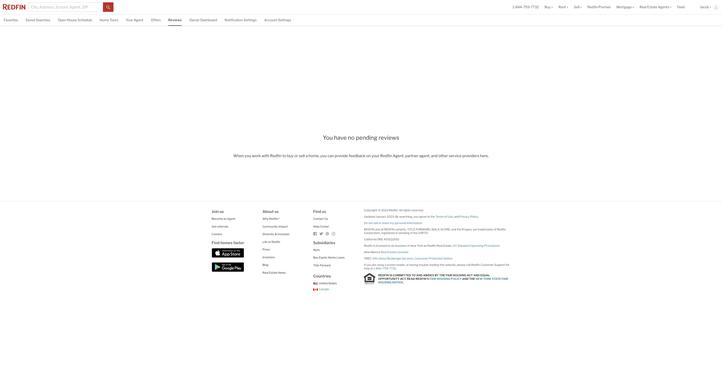 Task type: describe. For each thing, give the bounding box(es) containing it.
ny standard operating procedures link
[[453, 245, 500, 248]]

0 horizontal spatial fair
[[430, 278, 436, 281]]

2 vertical spatial to
[[388, 245, 391, 248]]

why
[[262, 218, 269, 221]]

agent,
[[419, 154, 430, 159]]

forward
[[320, 264, 331, 268]]

york
[[417, 245, 423, 248]]

diversity & inclusion
[[262, 233, 289, 236]]

. down committed
[[403, 281, 404, 285]]

info
[[373, 257, 378, 261]]

your agent
[[126, 18, 143, 22]]

all
[[381, 228, 384, 232]]

title
[[407, 228, 415, 232]]

business
[[395, 245, 407, 248]]

fair housing policy link
[[430, 278, 462, 281]]

use
[[448, 215, 453, 219]]

1 vertical spatial to
[[427, 215, 430, 219]]

become an agent
[[212, 218, 235, 221]]

1 horizontal spatial ,
[[453, 215, 454, 219]]

0 vertical spatial home
[[100, 18, 109, 22]]

find for find us
[[313, 210, 321, 214]]

fair inside new york state fair housing notice
[[502, 278, 508, 281]]

redfin down &
[[271, 241, 280, 244]]

▾ for rent ▾
[[567, 5, 568, 9]]

new mexico real estate licenses
[[364, 251, 408, 255]]

trec: info about brokerage services , consumer protection notice
[[364, 257, 452, 261]]

walk
[[431, 228, 440, 232]]

updated january 2023: by searching, you agree to the terms of use , and privacy policy .
[[364, 215, 479, 219]]

blog
[[262, 264, 269, 267]]

life at redfin
[[262, 241, 280, 244]]

equal
[[480, 274, 490, 278]]

why redfin? button
[[262, 218, 279, 221]]

real estate agents ▾ link
[[640, 0, 672, 14]]

agent,
[[393, 154, 405, 159]]

redfin for is
[[378, 274, 389, 278]]

trademarks
[[478, 228, 493, 232]]

is
[[373, 245, 376, 248]]

logos,
[[465, 228, 472, 232]]

help
[[313, 225, 319, 229]]

download the redfin app from the google play store image
[[212, 263, 244, 273]]

▾ for jacob ▾
[[710, 5, 711, 9]]

saved searches link
[[26, 14, 50, 25]]

download the redfin app on the apple app store image
[[212, 249, 244, 258]]

contact
[[313, 218, 324, 221]]

in inside redfin and all redfin variants, title forward, walk score, and the r logos, are trademarks of redfin corporation, registered or pending in the uspto.
[[410, 232, 413, 235]]

0 vertical spatial pending
[[356, 135, 377, 141]]

personal
[[395, 222, 406, 225]]

if you are using a screen reader, or having trouble reading this website, please call redfin customer support for help at
[[364, 264, 510, 271]]

0 vertical spatial to
[[283, 154, 286, 159]]

service
[[449, 154, 462, 159]]

searching,
[[399, 215, 413, 219]]

opportunity
[[378, 278, 400, 281]]

&
[[275, 233, 277, 236]]

fair inside redfin is committed to and abides by the fair housing act and equal opportunity act. read redfin's
[[446, 274, 452, 278]]

housing inside redfin is committed to and abides by the fair housing act and equal opportunity act. read redfin's
[[453, 274, 466, 278]]

life
[[262, 241, 268, 244]]

my
[[390, 222, 394, 225]]

pending inside redfin and all redfin variants, title forward, walk score, and the r logos, are trademarks of redfin corporation, registered or pending in the uspto.
[[399, 232, 410, 235]]

are inside redfin and all redfin variants, title forward, walk score, and the r logos, are trademarks of redfin corporation, registered or pending in the uspto.
[[473, 228, 477, 232]]

us flag image
[[313, 283, 318, 285]]

redfin premier button
[[585, 0, 614, 14]]

when
[[233, 154, 244, 159]]

real down licensed
[[381, 251, 387, 255]]

real estate agents ▾
[[640, 5, 672, 9]]

for
[[506, 264, 510, 267]]

impact
[[279, 225, 288, 229]]

contact us
[[313, 218, 328, 221]]

do not sell or share my personal information .
[[364, 222, 423, 225]]

rent. button
[[313, 249, 320, 252]]

agent inside your agent 'link'
[[134, 18, 143, 22]]

redfin's
[[416, 278, 429, 281]]

mortgage ▾ button
[[617, 0, 634, 14]]

community impact button
[[262, 225, 288, 229]]

2 horizontal spatial and
[[473, 274, 480, 278]]

rent
[[559, 5, 566, 9]]

help center button
[[313, 225, 329, 229]]

schedule
[[78, 18, 92, 22]]

of inside redfin and all redfin variants, title forward, walk score, and the r logos, are trademarks of redfin corporation, registered or pending in the uspto.
[[494, 228, 497, 232]]

you left can at the left
[[320, 154, 327, 159]]

new
[[476, 278, 483, 281]]

trouble
[[419, 264, 429, 267]]

redfin right your
[[380, 154, 392, 159]]

1 horizontal spatial agent
[[227, 218, 235, 221]]

1 vertical spatial in
[[407, 245, 410, 248]]

saved
[[26, 18, 35, 22]]

housing inside new york state fair housing notice
[[378, 281, 392, 285]]

information
[[407, 222, 422, 225]]

settings for notification settings
[[244, 18, 257, 22]]

redfin down my
[[384, 228, 395, 232]]

your
[[126, 18, 133, 22]]

estate for news
[[269, 271, 278, 275]]

home,
[[309, 154, 320, 159]]

have
[[334, 135, 347, 141]]

redfin instagram image
[[332, 232, 336, 236]]

rent ▾ button
[[556, 0, 571, 14]]

your
[[372, 154, 380, 159]]

mexico
[[371, 251, 380, 255]]

redfin premier
[[588, 5, 611, 9]]

jacob ▾
[[700, 5, 711, 9]]

. right screen on the bottom
[[396, 267, 397, 271]]

you up information
[[414, 215, 418, 219]]

copyright:
[[364, 209, 378, 213]]

help
[[364, 267, 370, 271]]

title forward
[[313, 264, 331, 268]]

1- for 1-844-759-7732
[[513, 5, 516, 9]]

states
[[328, 282, 337, 286]]

policy
[[470, 215, 478, 219]]

buy ▾ button
[[545, 0, 553, 14]]

7732 for 1-844-759-7732
[[531, 5, 539, 9]]

homes
[[220, 241, 233, 246]]

redfin is licensed to do business in new york as redfin real estate. ny standard operating procedures
[[364, 245, 500, 248]]

estate for agents
[[647, 5, 657, 9]]

sell ▾ button
[[571, 0, 585, 14]]

759- for 1-844-759-7732 .
[[383, 267, 389, 271]]

or left share
[[379, 222, 381, 225]]

screen
[[387, 264, 396, 267]]

real down blog button
[[262, 271, 268, 275]]

1 horizontal spatial the
[[431, 215, 435, 219]]

please
[[457, 264, 466, 267]]

sell ▾ button
[[574, 0, 582, 14]]

real estate agents ▾ button
[[637, 0, 674, 14]]

home tours
[[100, 18, 118, 22]]

careers button
[[212, 233, 222, 236]]

redfin inside button
[[588, 5, 598, 9]]

privacy policy link
[[460, 215, 478, 219]]

redfin right with
[[270, 154, 282, 159]]

reviews link
[[168, 14, 182, 25]]

a inside the if you are using a screen reader, or having trouble reading this website, please call redfin customer support for help at
[[385, 264, 386, 267]]

▾ for sell ▾
[[580, 5, 582, 9]]



Task type: vqa. For each thing, say whether or not it's contained in the screenshot.
New 10 Days Ago
no



Task type: locate. For each thing, give the bounding box(es) containing it.
759- up opportunity
[[383, 267, 389, 271]]

0 vertical spatial of
[[445, 215, 447, 219]]

all
[[399, 209, 403, 213]]

1 horizontal spatial us
[[275, 210, 279, 214]]

1 horizontal spatial and
[[462, 278, 469, 281]]

2 horizontal spatial housing
[[453, 274, 466, 278]]

estate inside dropdown button
[[647, 5, 657, 9]]

1 horizontal spatial 1-844-759-7732 link
[[513, 5, 539, 9]]

redfin down not
[[364, 228, 375, 232]]

. right the 'privacy' at the right bottom
[[478, 215, 479, 219]]

0 horizontal spatial pending
[[356, 135, 377, 141]]

buy ▾ button
[[542, 0, 556, 14]]

and left all
[[375, 228, 380, 232]]

licenses
[[397, 251, 408, 255]]

operating
[[470, 245, 484, 248]]

agent right an
[[227, 218, 235, 221]]

investors
[[262, 256, 275, 260]]

redfin right trademarks
[[497, 228, 506, 232]]

2 horizontal spatial fair
[[502, 278, 508, 281]]

1 horizontal spatial new
[[410, 245, 417, 248]]

sell right buy
[[299, 154, 305, 159]]

standard
[[458, 245, 470, 248]]

settings inside notification settings link
[[244, 18, 257, 22]]

dashboard
[[200, 18, 217, 22]]

redfin pinterest image
[[326, 232, 329, 236]]

▾ right 'agents'
[[670, 5, 672, 9]]

policy
[[451, 278, 462, 281]]

at inside the if you are using a screen reader, or having trouble reading this website, please call redfin customer support for help at
[[370, 267, 373, 271]]

us up us
[[322, 210, 326, 214]]

1 vertical spatial home
[[328, 256, 336, 260]]

are inside the if you are using a screen reader, or having trouble reading this website, please call redfin customer support for help at
[[372, 264, 376, 267]]

press button
[[262, 248, 270, 252]]

2 horizontal spatial estate
[[647, 5, 657, 9]]

fair
[[446, 274, 452, 278], [430, 278, 436, 281], [502, 278, 508, 281]]

redfin inside redfin and all redfin variants, title forward, walk score, and the r logos, are trademarks of redfin corporation, registered or pending in the uspto.
[[497, 228, 506, 232]]

terms of use link
[[436, 215, 453, 219]]

0 vertical spatial 759-
[[523, 5, 531, 9]]

redfin inside redfin is committed to and abides by the fair housing act and equal opportunity act. read redfin's
[[378, 274, 389, 278]]

abides
[[423, 274, 434, 278]]

0 horizontal spatial to
[[283, 154, 286, 159]]

and right the use
[[454, 215, 459, 219]]

redfin
[[364, 228, 375, 232], [384, 228, 395, 232], [378, 274, 389, 278]]

1 vertical spatial 759-
[[383, 267, 389, 271]]

press
[[262, 248, 270, 252]]

at
[[268, 241, 271, 244], [370, 267, 373, 271]]

forward,
[[416, 228, 431, 232]]

home tours link
[[100, 14, 118, 25]]

redfin down 1-844-759-7732 .
[[378, 274, 389, 278]]

▾ right sell
[[580, 5, 582, 9]]

▾ for buy ▾
[[551, 5, 553, 9]]

and left other
[[431, 154, 438, 159]]

0 vertical spatial 7732
[[531, 5, 539, 9]]

0 horizontal spatial the
[[439, 274, 445, 278]]

redfin left is
[[364, 245, 373, 248]]

redfin inside the if you are using a screen reader, or having trouble reading this website, please call redfin customer support for help at
[[471, 264, 480, 267]]

0 vertical spatial a
[[306, 154, 308, 159]]

1 vertical spatial a
[[385, 264, 386, 267]]

1-844-759-7732 link left buy
[[513, 5, 539, 9]]

3 us from the left
[[322, 210, 326, 214]]

1 horizontal spatial at
[[370, 267, 373, 271]]

notice
[[392, 281, 403, 285]]

updated
[[364, 215, 375, 219]]

are right 'logos,' on the bottom of page
[[473, 228, 477, 232]]

2 ▾ from the left
[[567, 5, 568, 9]]

0 vertical spatial find
[[313, 210, 321, 214]]

0 horizontal spatial estate
[[269, 271, 278, 275]]

▾ right jacob at the top
[[710, 5, 711, 9]]

1 horizontal spatial 1-
[[513, 5, 516, 9]]

the left r
[[457, 228, 461, 232]]

0 horizontal spatial the
[[413, 232, 418, 235]]

1-844-759-7732
[[513, 5, 539, 9]]

7732 left buy
[[531, 5, 539, 9]]

the left uspto.
[[413, 232, 418, 235]]

redfin?
[[269, 218, 279, 221]]

4 ▾ from the left
[[633, 5, 634, 9]]

, left the 'privacy' at the right bottom
[[453, 215, 454, 219]]

dre
[[377, 238, 383, 242]]

in down information
[[410, 232, 413, 235]]

0 vertical spatial ,
[[453, 215, 454, 219]]

searches
[[36, 18, 50, 22]]

1 vertical spatial 1-844-759-7732 link
[[374, 267, 396, 271]]

equal housing opportunity image
[[364, 274, 375, 285]]

6 ▾ from the left
[[710, 5, 711, 9]]

▾ right mortgage
[[633, 5, 634, 9]]

redfin
[[588, 5, 598, 9], [270, 154, 282, 159], [380, 154, 392, 159], [497, 228, 506, 232], [271, 241, 280, 244], [364, 245, 373, 248], [427, 245, 436, 248], [471, 264, 480, 267]]

pending right no
[[356, 135, 377, 141]]

1 ▾ from the left
[[551, 5, 553, 9]]

find up contact
[[313, 210, 321, 214]]

0 horizontal spatial ,
[[413, 257, 414, 261]]

1 horizontal spatial 759-
[[523, 5, 531, 9]]

1 vertical spatial about
[[379, 257, 387, 261]]

in right "business"
[[407, 245, 410, 248]]

0 horizontal spatial 7732
[[389, 267, 396, 271]]

a right using
[[385, 264, 386, 267]]

and right act
[[473, 274, 480, 278]]

0 vertical spatial sell
[[299, 154, 305, 159]]

redfin facebook image
[[313, 232, 317, 236]]

an
[[223, 218, 227, 221]]

1 horizontal spatial 844-
[[516, 5, 523, 9]]

0 vertical spatial new
[[410, 245, 417, 248]]

here.
[[480, 154, 489, 159]]

canadian flag image
[[313, 289, 318, 291]]

0 horizontal spatial housing
[[378, 281, 392, 285]]

news
[[278, 271, 286, 275]]

about up using
[[379, 257, 387, 261]]

us up redfin?
[[275, 210, 279, 214]]

1 horizontal spatial sell
[[373, 222, 378, 225]]

new up trec:
[[364, 251, 370, 255]]

2023
[[381, 209, 389, 213]]

committed
[[393, 274, 411, 278]]

no
[[348, 135, 355, 141]]

reviews
[[168, 18, 182, 22]]

1 horizontal spatial home
[[328, 256, 336, 260]]

0 vertical spatial at
[[268, 241, 271, 244]]

1 horizontal spatial about
[[379, 257, 387, 261]]

0 horizontal spatial find
[[212, 241, 220, 246]]

estate left news
[[269, 271, 278, 275]]

1 horizontal spatial estate
[[387, 251, 396, 255]]

procedures
[[484, 245, 500, 248]]

offers link
[[151, 14, 161, 25]]

0 vertical spatial estate
[[647, 5, 657, 9]]

rent ▾ button
[[559, 0, 568, 14]]

home left tours
[[100, 18, 109, 22]]

3 ▾ from the left
[[580, 5, 582, 9]]

owner dashboard link
[[189, 14, 217, 25]]

2 us from the left
[[275, 210, 279, 214]]

website,
[[445, 264, 456, 267]]

open house schedule
[[58, 18, 92, 22]]

diversity & inclusion button
[[262, 233, 289, 236]]

and right score,
[[451, 228, 456, 232]]

1 settings from the left
[[244, 18, 257, 22]]

estate.
[[443, 245, 452, 248]]

the right by
[[439, 274, 445, 278]]

of right trademarks
[[494, 228, 497, 232]]

you have no pending reviews
[[323, 135, 399, 141]]

share
[[382, 222, 389, 225]]

0 horizontal spatial are
[[372, 264, 376, 267]]

1 horizontal spatial fair
[[446, 274, 452, 278]]

to left do
[[388, 245, 391, 248]]

act
[[467, 274, 473, 278]]

844- for 1-844-759-7732
[[516, 5, 523, 9]]

redfin left premier
[[588, 5, 598, 9]]

home
[[100, 18, 109, 22], [328, 256, 336, 260]]

1 horizontal spatial pending
[[399, 232, 410, 235]]

the left new
[[469, 278, 475, 281]]

redfin for and
[[364, 228, 375, 232]]

1 horizontal spatial to
[[388, 245, 391, 248]]

act.
[[400, 278, 406, 281]]

to right agree
[[427, 215, 430, 219]]

open
[[58, 18, 66, 22]]

759- left buy
[[523, 5, 531, 9]]

0 horizontal spatial 759-
[[383, 267, 389, 271]]

mortgage
[[617, 5, 632, 9]]

0 horizontal spatial us
[[220, 210, 224, 214]]

us for about us
[[275, 210, 279, 214]]

not
[[368, 222, 373, 225]]

1-844-759-7732 link up is at the bottom
[[374, 267, 396, 271]]

to left buy
[[283, 154, 286, 159]]

0 vertical spatial about
[[262, 210, 274, 214]]

customer
[[481, 264, 494, 267]]

0 horizontal spatial a
[[306, 154, 308, 159]]

7732 up is at the bottom
[[389, 267, 396, 271]]

settings inside account settings link
[[278, 18, 291, 22]]

licensed
[[376, 245, 387, 248]]

us for find us
[[322, 210, 326, 214]]

1 vertical spatial 7732
[[389, 267, 396, 271]]

the inside redfin is committed to and abides by the fair housing act and equal opportunity act. read redfin's
[[439, 274, 445, 278]]

1 horizontal spatial settings
[[278, 18, 291, 22]]

new left york
[[410, 245, 417, 248]]

1 vertical spatial estate
[[387, 251, 396, 255]]

0 horizontal spatial home
[[100, 18, 109, 22]]

with
[[262, 154, 269, 159]]

real
[[640, 5, 647, 9], [437, 245, 443, 248], [381, 251, 387, 255], [262, 271, 268, 275]]

rent ▾
[[559, 5, 568, 9]]

rent.
[[313, 249, 320, 252]]

are left using
[[372, 264, 376, 267]]

notification settings link
[[225, 14, 257, 25]]

get referrals button
[[212, 225, 228, 229]]

find us
[[313, 210, 326, 214]]

having
[[410, 264, 418, 267]]

1 vertical spatial 844-
[[376, 267, 383, 271]]

do
[[391, 245, 395, 248]]

redfin twitter image
[[319, 232, 323, 236]]

consumer
[[415, 257, 428, 261]]

0 horizontal spatial new
[[364, 251, 370, 255]]

or inside redfin and all redfin variants, title forward, walk score, and the r logos, are trademarks of redfin corporation, registered or pending in the uspto.
[[396, 232, 398, 235]]

pending
[[356, 135, 377, 141], [399, 232, 410, 235]]

sell right not
[[373, 222, 378, 225]]

▾ right buy
[[551, 5, 553, 9]]

1 horizontal spatial 7732
[[531, 5, 539, 9]]

bay
[[313, 256, 318, 260]]

sell
[[299, 154, 305, 159], [373, 222, 378, 225]]

0 horizontal spatial at
[[268, 241, 271, 244]]

0 horizontal spatial 1-
[[374, 267, 376, 271]]

and right policy
[[462, 278, 469, 281]]

▾ right rent
[[567, 5, 568, 9]]

759-
[[523, 5, 531, 9], [383, 267, 389, 271]]

, up having
[[413, 257, 414, 261]]

agents
[[658, 5, 669, 9]]

1- for 1-844-759-7732 .
[[374, 267, 376, 271]]

redfin right "as"
[[427, 245, 436, 248]]

you
[[245, 154, 251, 159], [320, 154, 327, 159], [414, 215, 418, 219], [367, 264, 371, 267]]

844-
[[516, 5, 523, 9], [376, 267, 383, 271]]

1 horizontal spatial a
[[385, 264, 386, 267]]

1 vertical spatial pending
[[399, 232, 410, 235]]

1 us from the left
[[220, 210, 224, 214]]

real right mortgage ▾
[[640, 5, 647, 9]]

City, Address, School, Agent, ZIP search field
[[28, 2, 103, 12]]

redfin right "call"
[[471, 264, 480, 267]]

1 vertical spatial of
[[494, 228, 497, 232]]

find down careers button
[[212, 241, 220, 246]]

you right if
[[367, 264, 371, 267]]

new york state fair housing notice link
[[378, 278, 508, 285]]

1 horizontal spatial in
[[410, 232, 413, 235]]

1 horizontal spatial the
[[469, 278, 475, 281]]

about up "why"
[[262, 210, 274, 214]]

estate down do
[[387, 251, 396, 255]]

submit search image
[[106, 5, 110, 9]]

2 settings from the left
[[278, 18, 291, 22]]

buy
[[287, 154, 294, 159]]

real inside dropdown button
[[640, 5, 647, 9]]

1 vertical spatial are
[[372, 264, 376, 267]]

1 vertical spatial agent
[[227, 218, 235, 221]]

premier
[[598, 5, 611, 9]]

0 horizontal spatial of
[[445, 215, 447, 219]]

about us
[[262, 210, 279, 214]]

bay equity home loans
[[313, 256, 345, 260]]

0 horizontal spatial 844-
[[376, 267, 383, 271]]

0 horizontal spatial settings
[[244, 18, 257, 22]]

or inside the if you are using a screen reader, or having trouble reading this website, please call redfin customer support for help at
[[406, 264, 409, 267]]

or up #01521930 on the right of the page
[[396, 232, 398, 235]]

agent right your
[[134, 18, 143, 22]]

0 horizontal spatial about
[[262, 210, 274, 214]]

join
[[212, 210, 219, 214]]

on
[[366, 154, 371, 159]]

0 vertical spatial 1-
[[513, 5, 516, 9]]

settings right notification
[[244, 18, 257, 22]]

as
[[424, 245, 427, 248]]

0 horizontal spatial sell
[[299, 154, 305, 159]]

you left work
[[245, 154, 251, 159]]

844- for 1-844-759-7732 .
[[376, 267, 383, 271]]

7732 for 1-844-759-7732 .
[[389, 267, 396, 271]]

or
[[294, 154, 298, 159], [379, 222, 381, 225], [396, 232, 398, 235], [406, 264, 409, 267]]

you inside the if you are using a screen reader, or having trouble reading this website, please call redfin customer support for help at
[[367, 264, 371, 267]]

or right buy
[[294, 154, 298, 159]]

equity
[[319, 256, 327, 260]]

2 horizontal spatial us
[[322, 210, 326, 214]]

find for find homes faster
[[212, 241, 220, 246]]

at right life
[[268, 241, 271, 244]]

0 vertical spatial 844-
[[516, 5, 523, 9]]

. down agree
[[422, 222, 423, 225]]

notice
[[444, 257, 452, 261]]

and right to
[[416, 274, 423, 278]]

real left estate.
[[437, 245, 443, 248]]

1-844-759-7732 link
[[513, 5, 539, 9], [374, 267, 396, 271]]

0 vertical spatial agent
[[134, 18, 143, 22]]

0 vertical spatial are
[[473, 228, 477, 232]]

5 ▾ from the left
[[670, 5, 672, 9]]

0 horizontal spatial in
[[407, 245, 410, 248]]

call
[[466, 264, 471, 267]]

buy
[[545, 5, 551, 9]]

1 vertical spatial at
[[370, 267, 373, 271]]

1 horizontal spatial housing
[[437, 278, 450, 281]]

settings right account
[[278, 18, 291, 22]]

estate left 'agents'
[[647, 5, 657, 9]]

1 vertical spatial ,
[[413, 257, 414, 261]]

us right 'join'
[[220, 210, 224, 214]]

notification
[[225, 18, 243, 22]]

1 horizontal spatial are
[[473, 228, 477, 232]]

at right help
[[370, 267, 373, 271]]

2 horizontal spatial the
[[457, 228, 461, 232]]

0 horizontal spatial and
[[416, 274, 423, 278]]

pending down personal
[[399, 232, 410, 235]]

home left loans at the left of the page
[[328, 256, 336, 260]]

of left the use
[[445, 215, 447, 219]]

buy ▾
[[545, 5, 553, 9]]

settings for account settings
[[278, 18, 291, 22]]

or down services
[[406, 264, 409, 267]]

account
[[264, 18, 277, 22]]

2 horizontal spatial to
[[427, 215, 430, 219]]

us
[[325, 218, 328, 221]]

1 vertical spatial new
[[364, 251, 370, 255]]

0 horizontal spatial 1-844-759-7732 link
[[374, 267, 396, 271]]

759- for 1-844-759-7732
[[523, 5, 531, 9]]

us
[[220, 210, 224, 214], [275, 210, 279, 214], [322, 210, 326, 214]]

us for join us
[[220, 210, 224, 214]]

1 horizontal spatial find
[[313, 210, 321, 214]]

0 vertical spatial 1-844-759-7732 link
[[513, 5, 539, 9]]

if
[[364, 264, 366, 267]]

0 horizontal spatial agent
[[134, 18, 143, 22]]

the left terms
[[431, 215, 435, 219]]

1 vertical spatial 1-
[[374, 267, 376, 271]]

0 vertical spatial in
[[410, 232, 413, 235]]

1 vertical spatial sell
[[373, 222, 378, 225]]

1 vertical spatial find
[[212, 241, 220, 246]]

feed button
[[674, 0, 697, 14]]

▾ for mortgage ▾
[[633, 5, 634, 9]]

a left home, at left
[[306, 154, 308, 159]]



